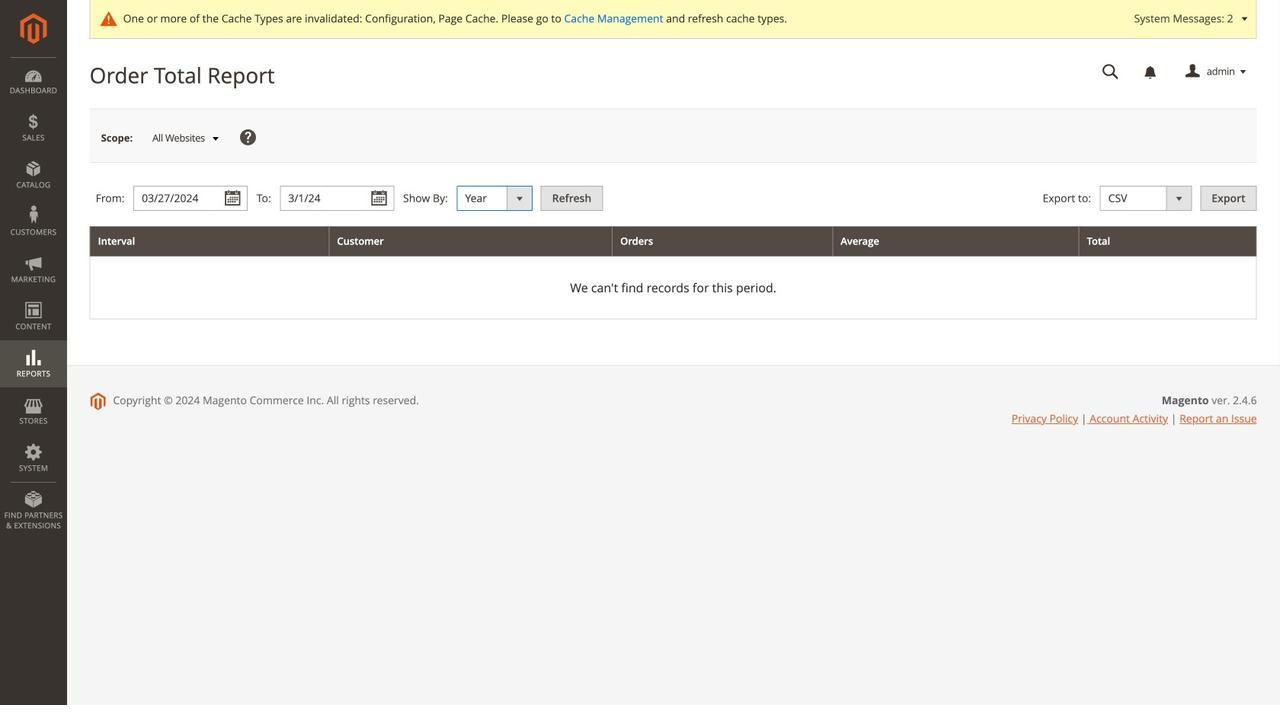 Task type: locate. For each thing, give the bounding box(es) containing it.
menu bar
[[0, 57, 67, 539]]

magento admin panel image
[[20, 13, 47, 44]]

None text field
[[1092, 59, 1130, 85], [133, 186, 248, 211], [1092, 59, 1130, 85], [133, 186, 248, 211]]

None text field
[[280, 186, 394, 211]]



